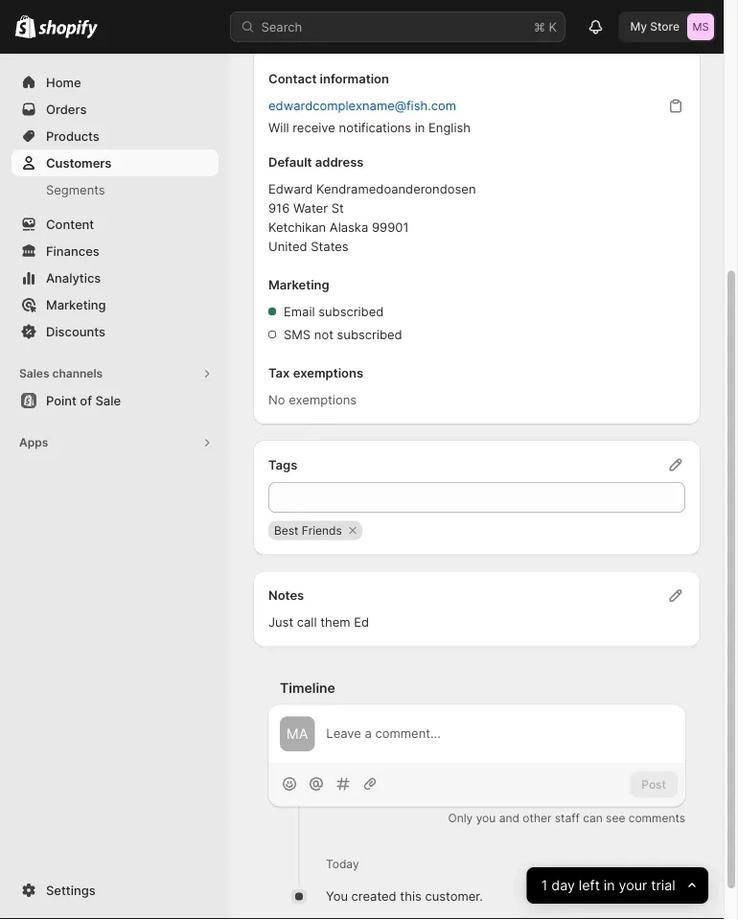 Task type: describe. For each thing, give the bounding box(es) containing it.
created
[[352, 889, 397, 904]]

timeline
[[280, 680, 336, 696]]

customer
[[268, 37, 328, 52]]

customers link
[[12, 150, 219, 176]]

apps button
[[12, 430, 219, 456]]

customers
[[46, 155, 112, 170]]

home
[[46, 75, 81, 90]]

just call them ed
[[268, 615, 369, 630]]

0 horizontal spatial shopify image
[[15, 15, 36, 38]]

sms not subscribed
[[284, 327, 402, 342]]

and
[[499, 811, 520, 825]]

sales channels
[[19, 367, 103, 381]]

united
[[268, 239, 307, 254]]

not
[[314, 327, 334, 342]]

customer.
[[425, 889, 483, 904]]

email
[[284, 304, 315, 319]]

0 horizontal spatial marketing
[[46, 297, 106, 312]]

point
[[46, 393, 77, 408]]

them
[[320, 615, 351, 630]]

exemptions for tax exemptions
[[293, 365, 363, 380]]

default
[[268, 154, 312, 169]]

exemptions for no exemptions
[[289, 392, 357, 407]]

sms
[[284, 327, 311, 342]]

post
[[642, 778, 666, 792]]

analytics link
[[12, 265, 219, 292]]

99901
[[372, 220, 409, 234]]

settings link
[[12, 877, 219, 904]]

channels
[[52, 367, 103, 381]]

discounts
[[46, 324, 105, 339]]

only
[[448, 811, 473, 825]]

you created this customer.
[[326, 889, 483, 904]]

today
[[326, 857, 359, 871]]

edward kendramedoanderondosen 916 water st ketchikan alaska 99901 united states
[[268, 181, 476, 254]]

best friends
[[274, 524, 342, 537]]

friends
[[302, 524, 342, 537]]

content
[[46, 217, 94, 232]]

analytics
[[46, 270, 101, 285]]

edwardcomplexname@fish.com
[[268, 98, 457, 113]]

will
[[268, 120, 289, 135]]

alaska
[[330, 220, 368, 234]]

point of sale button
[[0, 387, 230, 414]]

0 vertical spatial marketing
[[268, 277, 329, 292]]

⌘
[[534, 19, 545, 34]]

916
[[268, 200, 290, 215]]

content link
[[12, 211, 219, 238]]

states
[[311, 239, 349, 254]]

tags
[[268, 457, 298, 472]]

left
[[579, 878, 600, 894]]

notifications
[[339, 120, 411, 135]]

ketchikan
[[268, 220, 326, 234]]

receive
[[293, 120, 336, 135]]

apps
[[19, 436, 48, 450]]

your
[[619, 878, 648, 894]]

only you and other staff can see comments
[[448, 811, 686, 825]]

this
[[400, 889, 422, 904]]

avatar with initials m a image
[[280, 717, 315, 752]]

1 horizontal spatial shopify image
[[39, 20, 98, 39]]

contact
[[268, 71, 317, 86]]

segments
[[46, 182, 105, 197]]

other
[[523, 811, 552, 825]]

⌘ k
[[534, 19, 557, 34]]

of
[[80, 393, 92, 408]]

1 vertical spatial subscribed
[[337, 327, 402, 342]]

segments link
[[12, 176, 219, 203]]

can
[[583, 811, 603, 825]]

Leave a comment... text field
[[326, 725, 674, 744]]



Task type: vqa. For each thing, say whether or not it's contained in the screenshot.
sms not subscribed on the top
yes



Task type: locate. For each thing, give the bounding box(es) containing it.
tax exemptions
[[268, 365, 363, 380]]

point of sale
[[46, 393, 121, 408]]

1 day left in your trial
[[542, 878, 676, 894]]

sales
[[19, 367, 49, 381]]

search
[[261, 19, 302, 34]]

contact information
[[268, 71, 389, 86]]

k
[[549, 19, 557, 34]]

marketing link
[[12, 292, 219, 318]]

just
[[268, 615, 294, 630]]

17 minutes ago
[[604, 890, 686, 904]]

comments
[[629, 811, 686, 825]]

my store image
[[688, 13, 714, 40]]

1 vertical spatial in
[[604, 878, 615, 894]]

day
[[552, 878, 575, 894]]

None text field
[[268, 482, 686, 513]]

in inside 1 day left in your trial dropdown button
[[604, 878, 615, 894]]

0 vertical spatial in
[[415, 120, 425, 135]]

products
[[46, 128, 100, 143]]

1 vertical spatial exemptions
[[289, 392, 357, 407]]

best
[[274, 524, 299, 537]]

information
[[320, 71, 389, 86]]

will receive notifications in english
[[268, 120, 471, 135]]

1 day left in your trial button
[[527, 868, 709, 904]]

sale
[[95, 393, 121, 408]]

point of sale link
[[12, 387, 219, 414]]

kendramedoanderondosen
[[317, 181, 476, 196]]

exemptions up no exemptions
[[293, 365, 363, 380]]

products link
[[12, 123, 219, 150]]

0 horizontal spatial in
[[415, 120, 425, 135]]

exemptions
[[293, 365, 363, 380], [289, 392, 357, 407]]

1 vertical spatial marketing
[[46, 297, 106, 312]]

trial
[[652, 878, 676, 894]]

subscribed up sms not subscribed
[[319, 304, 384, 319]]

ago
[[665, 890, 686, 904]]

see
[[606, 811, 626, 825]]

minutes
[[619, 890, 662, 904]]

in for left
[[604, 878, 615, 894]]

in left english
[[415, 120, 425, 135]]

in
[[415, 120, 425, 135], [604, 878, 615, 894]]

you
[[476, 811, 496, 825]]

discounts link
[[12, 318, 219, 345]]

default address
[[268, 154, 364, 169]]

tax
[[268, 365, 290, 380]]

address
[[315, 154, 364, 169]]

1 horizontal spatial marketing
[[268, 277, 329, 292]]

17
[[604, 890, 616, 904]]

sales channels button
[[12, 361, 219, 387]]

water
[[293, 200, 328, 215]]

no exemptions
[[268, 392, 357, 407]]

settings
[[46, 883, 96, 898]]

post button
[[630, 772, 678, 798]]

subscribed down email subscribed on the top of page
[[337, 327, 402, 342]]

call
[[297, 615, 317, 630]]

shopify image
[[15, 15, 36, 38], [39, 20, 98, 39]]

email subscribed
[[284, 304, 384, 319]]

english
[[429, 120, 471, 135]]

in right left
[[604, 878, 615, 894]]

in for notifications
[[415, 120, 425, 135]]

1 horizontal spatial in
[[604, 878, 615, 894]]

0 vertical spatial exemptions
[[293, 365, 363, 380]]

home link
[[12, 69, 219, 96]]

st
[[331, 200, 344, 215]]

edward
[[268, 181, 313, 196]]

notes
[[268, 588, 304, 603]]

my
[[630, 20, 647, 34]]

orders link
[[12, 96, 219, 123]]

staff
[[555, 811, 580, 825]]

my store
[[630, 20, 680, 34]]

marketing up the discounts
[[46, 297, 106, 312]]

exemptions down tax exemptions
[[289, 392, 357, 407]]

edwardcomplexname@fish.com button
[[257, 93, 468, 119]]

marketing
[[268, 277, 329, 292], [46, 297, 106, 312]]

finances link
[[12, 238, 219, 265]]

no
[[268, 392, 285, 407]]

ed
[[354, 615, 369, 630]]

finances
[[46, 244, 100, 258]]

orders
[[46, 102, 87, 117]]

marketing up email
[[268, 277, 329, 292]]

you
[[326, 889, 348, 904]]

0 vertical spatial subscribed
[[319, 304, 384, 319]]



